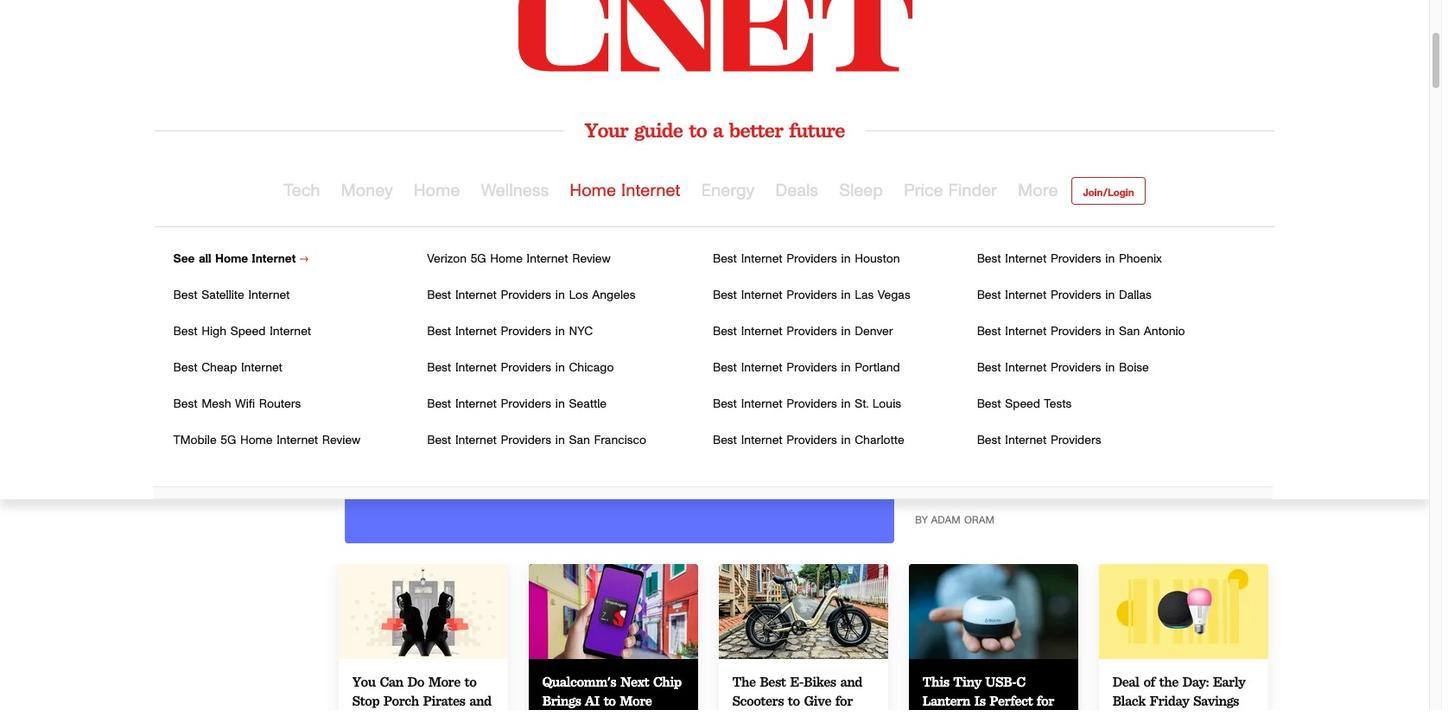 Task type: locate. For each thing, give the bounding box(es) containing it.
review
[[572, 253, 611, 265], [322, 435, 361, 447]]

internet for best internet providers in las vegas
[[741, 290, 783, 302]]

1 horizontal spatial review
[[572, 253, 611, 265]]

join/login button
[[1072, 177, 1146, 205]]

best for best cheap internet
[[173, 362, 198, 374]]

0 vertical spatial friday
[[990, 233, 1069, 267]]

black up our at the bottom of page
[[1008, 443, 1042, 457]]

best for best internet providers in charlotte
[[713, 435, 737, 447]]

home internet
[[570, 182, 681, 200]]

price finder link
[[904, 163, 998, 219]]

internet for best internet providers in boise
[[1006, 362, 1047, 374]]

internet up best internet providers in boise link
[[1006, 326, 1047, 338]]

guide
[[635, 118, 683, 143]]

internet for best internet providers in san francisco
[[455, 435, 497, 447]]

to up 'pirates'
[[465, 674, 477, 691]]

in left dallas
[[1106, 290, 1115, 302]]

providers down verizon 5g home internet review on the left
[[501, 290, 552, 302]]

in for best internet providers in los angeles
[[556, 290, 565, 302]]

more up 'pirates'
[[428, 674, 461, 691]]

0 vertical spatial review
[[572, 253, 611, 265]]

1 vertical spatial and
[[841, 674, 863, 691]]

in left charlotte
[[842, 435, 851, 447]]

providers down "best internet providers in las vegas" on the top of page
[[787, 326, 838, 338]]

in left 'seattle'
[[556, 399, 565, 411]]

satellite
[[202, 290, 244, 302]]

in left chicago
[[556, 362, 565, 374]]

providers for best internet providers in san antonio
[[1051, 326, 1102, 338]]

1 horizontal spatial 5g
[[471, 253, 486, 265]]

best inside the best e-bikes and scooters to give fo
[[760, 674, 786, 691]]

wellness
[[481, 182, 549, 200]]

17
[[178, 268, 188, 280]]

1 vertical spatial san
[[569, 435, 590, 447]]

sleep
[[840, 182, 883, 200]]

home up best internet providers in los angeles link
[[490, 253, 523, 265]]

0 horizontal spatial 2023
[[232, 226, 277, 252]]

1 vertical spatial 5g
[[221, 435, 236, 447]]

qualcomm's next chip brings ai to mor
[[542, 674, 682, 711]]

in left houston
[[842, 253, 851, 265]]

best for best internet providers in chicago
[[427, 362, 451, 374]]

in left st.
[[842, 399, 851, 411]]

best for best speed tests
[[977, 399, 1002, 411]]

in left portland
[[842, 362, 851, 374]]

5g right tmobile
[[221, 435, 236, 447]]

friday up the best internet providers in dallas
[[990, 233, 1069, 267]]

1 vertical spatial more
[[428, 674, 461, 691]]

in left denver
[[842, 326, 851, 338]]

louis
[[873, 399, 902, 411]]

and right bikes
[[841, 674, 863, 691]]

providers for best internet providers in nyc
[[501, 326, 552, 338]]

in for best internet providers in houston
[[842, 253, 851, 265]]

deal
[[1113, 674, 1140, 691]]

portland
[[855, 362, 901, 374]]

0 horizontal spatial black
[[915, 233, 982, 267]]

1 horizontal spatial 2023
[[1077, 233, 1136, 267]]

providers down best internet providers in san antonio link
[[1051, 362, 1102, 374]]

lantern
[[923, 693, 971, 710]]

chip
[[653, 674, 682, 691]]

providers for best internet providers in denver
[[787, 326, 838, 338]]

0 vertical spatial and
[[1124, 443, 1147, 457]]

in left boise
[[1106, 362, 1115, 374]]

internet up our at the bottom of page
[[1006, 435, 1047, 447]]

in for best internet providers in denver
[[842, 326, 851, 338]]

1 vertical spatial black
[[1008, 443, 1042, 457]]

to down e-
[[788, 693, 800, 710]]

best internet providers in seattle
[[427, 399, 607, 411]]

providers up best internet providers in san antonio
[[1051, 290, 1102, 302]]

friday inside 'shop trending black friday sales and hand-picked discounts from our expert deal hunters.'
[[1046, 443, 1083, 457]]

in left 'los'
[[556, 290, 565, 302]]

speed down learn more link
[[231, 326, 266, 338]]

0 vertical spatial black
[[915, 233, 982, 267]]

5g right 'verizon'
[[471, 253, 486, 265]]

providers for best internet providers in st. louis
[[787, 399, 838, 411]]

providers down best internet providers in houston link
[[787, 290, 838, 302]]

best internet providers in san francisco link
[[427, 435, 647, 447]]

providers down best internet providers in seattle
[[501, 435, 552, 447]]

in for best internet providers in chicago
[[556, 362, 565, 374]]

best internet providers in nyc link
[[427, 326, 593, 338]]

in for best internet providers in boise
[[1106, 362, 1115, 374]]

2023 for friday
[[1077, 233, 1136, 267]]

internet for best internet providers
[[1006, 435, 1047, 447]]

providers up vetted
[[1051, 253, 1102, 265]]

0 vertical spatial early
[[915, 266, 980, 300]]

early inside deal of the day: early black friday saving
[[1214, 674, 1246, 691]]

this tiny usb-c lantern is perfect fo link
[[909, 564, 1078, 711]]

providers for best internet providers in las vegas
[[787, 290, 838, 302]]

best internet providers in phoenix
[[977, 253, 1163, 265]]

providers
[[787, 253, 838, 265], [1051, 253, 1102, 265], [501, 290, 552, 302], [787, 290, 838, 302], [1051, 290, 1102, 302], [501, 326, 552, 338], [787, 326, 838, 338], [1051, 326, 1102, 338], [501, 362, 552, 374], [787, 362, 838, 374], [1051, 362, 1102, 374], [501, 399, 552, 411], [787, 399, 838, 411], [501, 435, 552, 447], [787, 435, 838, 447], [1051, 435, 1102, 447]]

early right vegas
[[915, 266, 980, 300]]

san for antonio
[[1119, 326, 1141, 338]]

1 vertical spatial speed
[[1006, 399, 1041, 411]]

speed left tests
[[1006, 399, 1041, 411]]

internet down "best internet providers in portland" link at bottom
[[741, 399, 783, 411]]

best for best internet providers in phoenix
[[977, 253, 1002, 265]]

internet down best internet providers in phoenix
[[1006, 290, 1047, 302]]

in
[[842, 253, 851, 265], [1106, 253, 1115, 265], [556, 290, 565, 302], [842, 290, 851, 302], [1106, 290, 1115, 302], [556, 326, 565, 338], [842, 326, 851, 338], [1106, 326, 1115, 338], [556, 362, 565, 374], [842, 362, 851, 374], [1106, 362, 1115, 374], [556, 399, 565, 411], [842, 399, 851, 411], [556, 435, 565, 447], [842, 435, 851, 447]]

internet down best internet providers in st. louis
[[741, 435, 783, 447]]

0 horizontal spatial deals
[[776, 182, 819, 200]]

1 horizontal spatial and
[[1124, 443, 1147, 457]]

in for best internet providers in st. louis
[[842, 399, 851, 411]]

providers for best internet providers in charlotte
[[787, 435, 838, 447]]

in up vetted
[[1106, 253, 1115, 265]]

los
[[569, 290, 589, 302]]

houston
[[855, 253, 900, 265]]

1 horizontal spatial black
[[1008, 443, 1042, 457]]

the best e-bikes and scooters to give fo
[[733, 674, 863, 711]]

best internet providers in las vegas link
[[713, 290, 911, 302]]

friday up expert
[[1046, 443, 1083, 457]]

providers for best internet providers in chicago
[[501, 362, 552, 374]]

home for verizon 5g home internet review
[[490, 253, 523, 265]]

1 vertical spatial deals
[[988, 266, 1054, 300]]

friday inside deal of the day: early black friday saving
[[1150, 693, 1190, 710]]

more inside you can do more to stop porch pirates an
[[428, 674, 461, 691]]

your
[[585, 118, 628, 143]]

0 horizontal spatial san
[[569, 435, 590, 447]]

2023 inside black friday 2023 live blog: early deals vetted by experts
[[1077, 233, 1136, 267]]

best internet providers in seattle link
[[427, 399, 607, 411]]

e-
[[790, 674, 804, 691]]

1 vertical spatial friday
[[1046, 443, 1083, 457]]

1 vertical spatial review
[[322, 435, 361, 447]]

this tiny usb-c lantern is perfect fo
[[923, 674, 1055, 711]]

black friday live blog 2023 2.png image
[[345, 234, 895, 544]]

5g
[[471, 253, 486, 265], [221, 435, 236, 447]]

san
[[1119, 326, 1141, 338], [569, 435, 590, 447]]

1 vertical spatial early
[[1214, 674, 1246, 691]]

black
[[915, 233, 982, 267], [1008, 443, 1042, 457], [1113, 693, 1146, 710]]

2 vertical spatial black
[[1113, 693, 1146, 710]]

from
[[979, 462, 1008, 476]]

deals down best internet providers in phoenix link in the right top of the page
[[988, 266, 1054, 300]]

the
[[733, 674, 756, 691]]

by adam oram
[[915, 515, 995, 525]]

2 horizontal spatial black
[[1113, 693, 1146, 710]]

heybike ranger s hero image
[[719, 564, 888, 659]]

0 horizontal spatial and
[[841, 674, 863, 691]]

to
[[689, 118, 707, 143], [465, 674, 477, 691], [604, 693, 616, 710], [788, 693, 800, 710]]

san down 'seattle'
[[569, 435, 590, 447]]

deals inside black friday 2023 live blog: early deals vetted by experts
[[988, 266, 1054, 300]]

internet up the best internet providers in chicago link
[[455, 326, 497, 338]]

friday down the
[[1150, 693, 1190, 710]]

in down vetted
[[1106, 326, 1115, 338]]

internet up best internet providers in portland
[[741, 326, 783, 338]]

more
[[185, 303, 209, 314], [428, 674, 461, 691]]

and up hunters.
[[1124, 443, 1147, 457]]

in for best internet providers in phoenix
[[1106, 253, 1115, 265]]

early
[[915, 266, 980, 300], [1214, 674, 1246, 691]]

finder
[[949, 182, 998, 200]]

best internet providers in los angeles link
[[427, 290, 636, 302]]

friday
[[990, 233, 1069, 267], [1046, 443, 1083, 457], [1150, 693, 1190, 710]]

providers for best internet providers in phoenix
[[1051, 253, 1102, 265]]

internet for best internet providers in los angeles
[[455, 290, 497, 302]]

internet down the guide on the left
[[622, 182, 681, 200]]

in for best internet providers in las vegas
[[842, 290, 851, 302]]

internet for best internet providers in denver
[[741, 326, 783, 338]]

deals down future
[[776, 182, 819, 200]]

scooters
[[733, 693, 784, 710]]

0 vertical spatial deals
[[776, 182, 819, 200]]

internet down 'verizon'
[[455, 290, 497, 302]]

1 horizontal spatial speed
[[1006, 399, 1041, 411]]

2 vertical spatial friday
[[1150, 693, 1190, 710]]

providers for best internet providers in san francisco
[[501, 435, 552, 447]]

best satellite internet
[[173, 290, 290, 302]]

internet down "best internet providers in nyc" link
[[455, 362, 497, 374]]

providers down the best internet providers in chicago link
[[501, 399, 552, 411]]

in left las
[[842, 290, 851, 302]]

in for best internet providers in san antonio
[[1106, 326, 1115, 338]]

in for best internet providers in charlotte
[[842, 435, 851, 447]]

and inside the best e-bikes and scooters to give fo
[[841, 674, 863, 691]]

home down "wifi"
[[240, 435, 273, 447]]

internet for home internet
[[622, 182, 681, 200]]

teeny tiny handheld lamp for camping or go bag. image
[[909, 564, 1078, 659]]

1 horizontal spatial san
[[1119, 326, 1141, 338]]

2023
[[232, 226, 277, 252], [1077, 233, 1136, 267]]

nov.
[[155, 226, 196, 252]]

best for best internet providers in seattle
[[427, 399, 451, 411]]

providers down best internet providers in los angeles link
[[501, 326, 552, 338]]

best speed tests
[[977, 399, 1072, 411]]

internet for best internet providers in st. louis
[[741, 399, 783, 411]]

san left "antonio"
[[1119, 326, 1141, 338]]

0 vertical spatial san
[[1119, 326, 1141, 338]]

best internet providers in las vegas
[[713, 290, 911, 302]]

best for best internet providers in denver
[[713, 326, 737, 338]]

live
[[1145, 233, 1196, 267]]

ios 17 cheat sheet
[[155, 268, 260, 280]]

best for best internet providers in san francisco
[[427, 435, 451, 447]]

1 horizontal spatial early
[[1214, 674, 1246, 691]]

0 horizontal spatial speed
[[231, 326, 266, 338]]

internet down best internet providers in seattle
[[455, 435, 497, 447]]

home down your
[[570, 182, 616, 200]]

providers up best internet providers in las vegas link
[[787, 253, 838, 265]]

more
[[1018, 182, 1058, 200]]

and
[[1124, 443, 1147, 457], [841, 674, 863, 691]]

best internet providers in portland
[[713, 362, 901, 374]]

best for best internet providers in houston
[[713, 253, 737, 265]]

black down price finder link
[[915, 233, 982, 267]]

to right "ai"
[[604, 693, 616, 710]]

1 horizontal spatial deals
[[988, 266, 1054, 300]]

more right learn
[[185, 303, 209, 314]]

san for francisco
[[569, 435, 590, 447]]

0 horizontal spatial 5g
[[221, 435, 236, 447]]

tiny
[[954, 674, 982, 691]]

internet down best internet providers in denver at the top
[[741, 362, 783, 374]]

internet down the best internet providers in chicago link
[[455, 399, 497, 411]]

0 horizontal spatial early
[[915, 266, 980, 300]]

internet for best internet providers in dallas
[[1006, 290, 1047, 302]]

best internet providers in phoenix link
[[977, 253, 1163, 265]]

internet up best internet providers in dallas link in the right top of the page
[[1006, 253, 1047, 265]]

in down best internet providers in seattle link
[[556, 435, 565, 447]]

black down deal at the bottom right of the page
[[1113, 693, 1146, 710]]

price
[[904, 182, 944, 200]]

see all home internet
[[173, 253, 300, 265]]

1 horizontal spatial more
[[428, 674, 461, 691]]

home up sheet
[[215, 253, 248, 265]]

best internet providers link
[[977, 435, 1102, 447]]

internet up best speed tests
[[1006, 362, 1047, 374]]

internet down routers
[[277, 435, 318, 447]]

can
[[380, 674, 403, 691]]

best for best internet providers in nyc
[[427, 326, 451, 338]]

phoenix
[[1119, 253, 1163, 265]]

by
[[915, 515, 928, 525]]

speed
[[231, 326, 266, 338], [1006, 399, 1041, 411]]

early right day:
[[1214, 674, 1246, 691]]

17,
[[202, 226, 226, 252]]

best satellite internet link
[[173, 290, 290, 302]]

nov. 17, 2023
[[155, 226, 277, 252]]

nyc
[[569, 326, 593, 338]]

next
[[621, 674, 649, 691]]

home for tmobile 5g home internet review
[[240, 435, 273, 447]]

sheet
[[229, 268, 260, 280]]

0 horizontal spatial review
[[322, 435, 361, 447]]

2023 for 17,
[[232, 226, 277, 252]]

internet for best internet providers in san antonio
[[1006, 326, 1047, 338]]

best for best satellite internet
[[173, 290, 198, 302]]

of
[[1144, 674, 1156, 691]]

providers up best internet providers in charlotte
[[787, 399, 838, 411]]

best internet providers in chicago link
[[427, 362, 614, 374]]

a hand holds a phone with an image of a chip labeled snapdragon 7 gen 3, in front of a background of colorful apartments. image
[[529, 564, 698, 659]]

internet up best internet providers in las vegas link
[[741, 253, 783, 265]]

in left nyc
[[556, 326, 565, 338]]

best for best internet providers in boise
[[977, 362, 1002, 374]]

mesh
[[202, 399, 231, 411]]

providers down the best internet providers in dallas
[[1051, 326, 1102, 338]]

internet up best internet providers in denver link
[[741, 290, 783, 302]]

providers down best internet providers in st. louis link at the bottom of the page
[[787, 435, 838, 447]]

0 vertical spatial 5g
[[471, 253, 486, 265]]

providers up deal
[[1051, 435, 1102, 447]]

do
[[408, 674, 424, 691]]

to inside the best e-bikes and scooters to give fo
[[788, 693, 800, 710]]

vetted
[[1062, 266, 1142, 300]]

best for best mesh wifi routers
[[173, 399, 198, 411]]

providers up best internet providers in st. louis link at the bottom of the page
[[787, 362, 838, 374]]

early inside black friday 2023 live blog: early deals vetted by experts
[[915, 266, 980, 300]]

5g for verizon
[[471, 253, 486, 265]]

tmobile
[[173, 435, 217, 447]]

best internet providers in san antonio link
[[977, 326, 1186, 338]]

best internet providers in portland link
[[713, 362, 901, 374]]

hand-
[[1152, 443, 1188, 457]]

0 horizontal spatial more
[[185, 303, 209, 314]]

providers up best internet providers in seattle
[[501, 362, 552, 374]]



Task type: describe. For each thing, give the bounding box(es) containing it.
to left a
[[689, 118, 707, 143]]

dallas
[[1119, 290, 1152, 302]]

best internet providers in st. louis link
[[713, 399, 902, 411]]

best for best internet providers in san antonio
[[977, 326, 1002, 338]]

and inside 'shop trending black friday sales and hand-picked discounts from our expert deal hunters.'
[[1124, 443, 1147, 457]]

internet for best internet providers in chicago
[[455, 362, 497, 374]]

shop
[[915, 443, 948, 457]]

internet up best internet providers in los angeles
[[527, 253, 568, 265]]

experts
[[915, 299, 1008, 333]]

francisco
[[594, 435, 647, 447]]

best for best internet providers in portland
[[713, 362, 737, 374]]

price finder
[[904, 182, 998, 200]]

bikes
[[804, 674, 837, 691]]

best internet providers in san antonio
[[977, 326, 1186, 338]]

your guide to a better future
[[585, 118, 845, 143]]

internet for best internet providers in charlotte
[[741, 435, 783, 447]]

best speed tests link
[[977, 399, 1072, 411]]

usb-
[[986, 674, 1017, 691]]

expert
[[1037, 462, 1076, 476]]

boise
[[1119, 362, 1150, 374]]

best high speed internet
[[173, 326, 311, 338]]

black inside deal of the day: early black friday saving
[[1113, 693, 1146, 710]]

internet for best internet providers in portland
[[741, 362, 783, 374]]

all
[[199, 253, 211, 265]]

friday inside black friday 2023 live blog: early deals vetted by experts
[[990, 233, 1069, 267]]

best internet providers in los angeles
[[427, 290, 636, 302]]

chicago
[[569, 362, 614, 374]]

best internet providers in houston link
[[713, 253, 900, 265]]

better
[[729, 118, 783, 143]]

oram
[[965, 515, 995, 525]]

antonio
[[1144, 326, 1186, 338]]

best cheap internet
[[173, 362, 283, 374]]

providers for best internet providers in seattle
[[501, 399, 552, 411]]

internet up sheet
[[252, 253, 296, 265]]

best internet providers in charlotte link
[[713, 435, 905, 447]]

verizon 5g home internet review
[[427, 253, 611, 265]]

cheap
[[202, 362, 237, 374]]

best internet providers in denver link
[[713, 326, 894, 338]]

adam
[[931, 515, 961, 525]]

best for best internet providers in los angeles
[[427, 290, 451, 302]]

a
[[713, 118, 723, 143]]

learn
[[155, 303, 181, 314]]

verizon
[[427, 253, 467, 265]]

brings
[[542, 693, 581, 710]]

best internet providers in chicago
[[427, 362, 614, 374]]

best for best internet providers in st. louis
[[713, 399, 737, 411]]

is
[[975, 693, 986, 710]]

in for best internet providers in dallas
[[1106, 290, 1115, 302]]

perfect
[[990, 693, 1033, 710]]

providers for best internet providers in portland
[[787, 362, 838, 374]]

best internet providers in boise
[[977, 362, 1150, 374]]

deal of the day: early black friday saving link
[[1099, 564, 1269, 711]]

by
[[1150, 266, 1178, 300]]

the 5th-gen echo dot smart speaker and a tp-link kasa smart bulb are displayed against a yellow background. image
[[1099, 564, 1269, 659]]

routers
[[259, 399, 301, 411]]

tests
[[1044, 399, 1072, 411]]

best mesh wifi routers
[[173, 399, 301, 411]]

discounts
[[915, 462, 975, 476]]

providers for best internet providers in boise
[[1051, 362, 1102, 374]]

pirates
[[423, 693, 465, 710]]

our
[[1013, 462, 1033, 476]]

porch theft image
[[338, 564, 508, 659]]

porch
[[384, 693, 419, 710]]

best internet providers in houston
[[713, 253, 900, 265]]

tmobile 5g home internet review
[[173, 435, 361, 447]]

review for verizon 5g home internet review
[[572, 253, 611, 265]]

in for best internet providers in seattle
[[556, 399, 565, 411]]

providers for best internet providers
[[1051, 435, 1102, 447]]

0 vertical spatial more
[[185, 303, 209, 314]]

best for best internet providers
[[977, 435, 1002, 447]]

ios
[[155, 268, 174, 280]]

wifi
[[235, 399, 255, 411]]

providers for best internet providers in houston
[[787, 253, 838, 265]]

providers for best internet providers in dallas
[[1051, 290, 1102, 302]]

review for tmobile 5g home internet review
[[322, 435, 361, 447]]

best high speed internet link
[[173, 326, 311, 338]]

best for best internet providers in las vegas
[[713, 290, 737, 302]]

cheat
[[192, 268, 225, 280]]

home for see all home internet
[[215, 253, 248, 265]]

day:
[[1183, 674, 1209, 691]]

5g for tmobile
[[221, 435, 236, 447]]

black friday 2023 live blog: early deals vetted by experts
[[915, 233, 1263, 333]]

best internet providers in nyc
[[427, 326, 593, 338]]

hunters.
[[1111, 462, 1160, 476]]

high
[[202, 326, 227, 338]]

denver
[[855, 326, 894, 338]]

ai
[[585, 693, 600, 710]]

best internet providers in st. louis
[[713, 399, 902, 411]]

you
[[352, 674, 376, 691]]

vegas
[[878, 290, 911, 302]]

internet for best internet providers in nyc
[[455, 326, 497, 338]]

to inside you can do more to stop porch pirates an
[[465, 674, 477, 691]]

best cheap internet link
[[173, 362, 283, 374]]

best mesh wifi routers link
[[173, 399, 301, 411]]

best for best high speed internet
[[173, 326, 198, 338]]

learn more link
[[155, 297, 324, 321]]

best internet providers in denver
[[713, 326, 894, 338]]

home up 'verizon'
[[414, 182, 460, 200]]

internet for best internet providers in seattle
[[455, 399, 497, 411]]

see all home internet link
[[173, 253, 309, 265]]

best for best internet providers in dallas
[[977, 290, 1002, 302]]

stop
[[352, 693, 380, 710]]

internet up "wifi"
[[241, 362, 283, 374]]

black inside black friday 2023 live blog: early deals vetted by experts
[[915, 233, 982, 267]]

in for best internet providers in nyc
[[556, 326, 565, 338]]

this
[[923, 674, 950, 691]]

internet down learn more link
[[270, 326, 311, 338]]

angeles
[[592, 290, 636, 302]]

internet for best internet providers in phoenix
[[1006, 253, 1047, 265]]

to inside qualcomm's next chip brings ai to mor
[[604, 693, 616, 710]]

black inside 'shop trending black friday sales and hand-picked discounts from our expert deal hunters.'
[[1008, 443, 1042, 457]]

in for best internet providers in san francisco
[[556, 435, 565, 447]]

internet down sheet
[[249, 290, 290, 302]]

join/login
[[1084, 188, 1135, 198]]

see
[[173, 253, 195, 265]]

verizon 5g home internet review link
[[427, 253, 611, 265]]

c
[[1017, 674, 1026, 691]]

tmobile 5g home internet review link
[[173, 435, 361, 447]]

internet for best internet providers in houston
[[741, 253, 783, 265]]

sales
[[1088, 443, 1119, 457]]

qualcomm's
[[542, 674, 617, 691]]

in for best internet providers in portland
[[842, 362, 851, 374]]

0 vertical spatial speed
[[231, 326, 266, 338]]

providers for best internet providers in los angeles
[[501, 290, 552, 302]]



